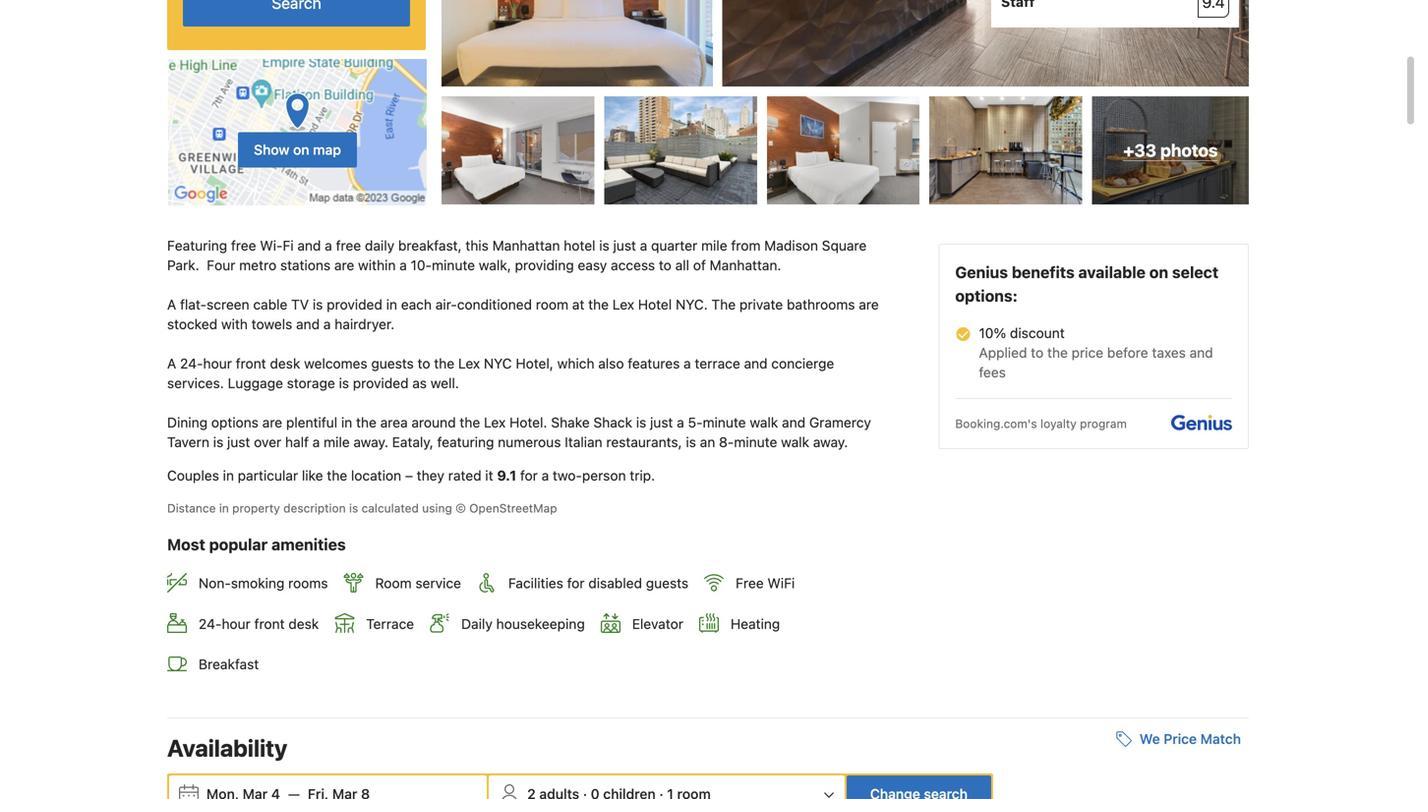 Task type: vqa. For each thing, say whether or not it's contained in the screenshot.
"your" related to Take
no



Task type: locate. For each thing, give the bounding box(es) containing it.
0 horizontal spatial for
[[520, 468, 538, 484]]

half
[[285, 435, 309, 451]]

calculated
[[362, 502, 419, 516]]

+33
[[1124, 140, 1157, 161]]

options:
[[956, 287, 1018, 306]]

1 vertical spatial mile
[[324, 435, 350, 451]]

provided
[[327, 297, 383, 313], [353, 375, 409, 392]]

10%
[[979, 325, 1007, 342]]

1 horizontal spatial walk
[[781, 435, 810, 451]]

5-
[[688, 415, 703, 431]]

and
[[298, 238, 321, 254], [296, 316, 320, 333], [1190, 345, 1214, 361], [744, 356, 768, 372], [782, 415, 806, 431]]

breakfast
[[199, 657, 259, 673]]

0 vertical spatial hour
[[203, 356, 232, 372]]

providing
[[515, 257, 574, 274]]

are up over
[[262, 415, 282, 431]]

within
[[358, 257, 396, 274]]

minute down breakfast,
[[432, 257, 475, 274]]

just up restaurants,
[[650, 415, 673, 431]]

a up stations
[[325, 238, 332, 254]]

and right taxes
[[1190, 345, 1214, 361]]

the right like
[[327, 468, 348, 484]]

minute up 8-
[[703, 415, 746, 431]]

desk down rooms
[[289, 616, 319, 632]]

2 vertical spatial lex
[[484, 415, 506, 431]]

gramercy
[[810, 415, 872, 431]]

1 horizontal spatial just
[[614, 238, 637, 254]]

away. down gramercy
[[814, 435, 848, 451]]

2 free from the left
[[336, 238, 361, 254]]

for left disabled
[[567, 576, 585, 592]]

and left gramercy
[[782, 415, 806, 431]]

nyc
[[484, 356, 512, 372]]

hotel
[[638, 297, 672, 313]]

front inside featuring free wi-fi and a free daily breakfast, this manhattan hotel is just a quarter mile from madison square park.  four metro stations are within a 10-minute walk, providing easy access to all of manhattan. a flat-screen cable tv is provided in each air-conditioned room at the lex hotel nyc. the private bathrooms are stocked with towels and a hairdryer. a 24-hour front desk welcomes guests to the lex nyc hotel, which also features a terrace and concierge services. luggage storage is provided as well. dining options are plentiful in the area around the lex hotel. shake shack is just a 5-minute walk and gramercy tavern is just over half a mile away. eataly, featuring numerous italian restaurants, is an 8-minute walk away.
[[236, 356, 266, 372]]

guests up as
[[371, 356, 414, 372]]

madison
[[765, 238, 819, 254]]

plentiful
[[286, 415, 338, 431]]

1 horizontal spatial away.
[[814, 435, 848, 451]]

area
[[380, 415, 408, 431]]

on
[[293, 142, 309, 158], [1150, 263, 1169, 282]]

show
[[254, 142, 290, 158]]

+33 photos link
[[1093, 97, 1250, 205]]

free left daily in the left of the page
[[336, 238, 361, 254]]

which
[[558, 356, 595, 372]]

10-
[[411, 257, 432, 274]]

numerous
[[498, 435, 561, 451]]

0 vertical spatial desk
[[270, 356, 300, 372]]

disabled
[[589, 576, 642, 592]]

2 horizontal spatial just
[[650, 415, 673, 431]]

2 horizontal spatial to
[[1031, 345, 1044, 361]]

1 vertical spatial are
[[859, 297, 879, 313]]

room
[[375, 576, 412, 592]]

1 vertical spatial guests
[[646, 576, 689, 592]]

0 vertical spatial minute
[[432, 257, 475, 274]]

a left two-
[[542, 468, 549, 484]]

the left area
[[356, 415, 377, 431]]

the up "featuring"
[[460, 415, 480, 431]]

2 vertical spatial are
[[262, 415, 282, 431]]

walk right 5-
[[750, 415, 779, 431]]

are left within
[[334, 257, 354, 274]]

0 horizontal spatial guests
[[371, 356, 414, 372]]

1 horizontal spatial for
[[567, 576, 585, 592]]

1 vertical spatial desk
[[289, 616, 319, 632]]

1 horizontal spatial free
[[336, 238, 361, 254]]

free wifi
[[736, 576, 795, 592]]

1 vertical spatial walk
[[781, 435, 810, 451]]

away.
[[354, 435, 389, 451], [814, 435, 848, 451]]

manhattan.
[[710, 257, 782, 274]]

is left "calculated"
[[349, 502, 358, 516]]

desk up 'storage'
[[270, 356, 300, 372]]

wifi
[[768, 576, 795, 592]]

available
[[1079, 263, 1146, 282]]

0 vertical spatial provided
[[327, 297, 383, 313]]

mile up of in the top of the page
[[702, 238, 728, 254]]

away. down area
[[354, 435, 389, 451]]

manhattan
[[493, 238, 560, 254]]

hour up the services.
[[203, 356, 232, 372]]

shake
[[551, 415, 590, 431]]

lex left hotel.
[[484, 415, 506, 431]]

the up the "well."
[[434, 356, 455, 372]]

benefits
[[1012, 263, 1075, 282]]

to down discount
[[1031, 345, 1044, 361]]

show on map button
[[167, 58, 428, 207], [238, 132, 357, 168]]

an
[[700, 435, 716, 451]]

on left select
[[1150, 263, 1169, 282]]

most
[[167, 536, 205, 555]]

1 horizontal spatial to
[[659, 257, 672, 274]]

are right 'bathrooms'
[[859, 297, 879, 313]]

2 horizontal spatial lex
[[613, 297, 635, 313]]

select
[[1173, 263, 1219, 282]]

to left all
[[659, 257, 672, 274]]

front up luggage
[[236, 356, 266, 372]]

the
[[712, 297, 736, 313]]

1 vertical spatial hour
[[222, 616, 251, 632]]

nyc.
[[676, 297, 708, 313]]

discount
[[1010, 325, 1065, 342]]

1 vertical spatial for
[[567, 576, 585, 592]]

lex
[[613, 297, 635, 313], [458, 356, 480, 372], [484, 415, 506, 431]]

hotel.
[[510, 415, 548, 431]]

0 vertical spatial front
[[236, 356, 266, 372]]

we price match
[[1140, 732, 1242, 748]]

around
[[412, 415, 456, 431]]

booking.com's loyalty program
[[956, 417, 1127, 431]]

0 horizontal spatial are
[[262, 415, 282, 431]]

cable
[[253, 297, 288, 313]]

mile
[[702, 238, 728, 254], [324, 435, 350, 451]]

1 horizontal spatial mile
[[702, 238, 728, 254]]

at
[[572, 297, 585, 313]]

1 horizontal spatial are
[[334, 257, 354, 274]]

on left map on the top left of the page
[[293, 142, 309, 158]]

towels
[[252, 316, 292, 333]]

this
[[466, 238, 489, 254]]

1 horizontal spatial guests
[[646, 576, 689, 592]]

the down discount
[[1048, 345, 1068, 361]]

just up access
[[614, 238, 637, 254]]

popular
[[209, 536, 268, 555]]

0 vertical spatial on
[[293, 142, 309, 158]]

front down "non-smoking rooms" in the bottom left of the page
[[254, 616, 285, 632]]

0 horizontal spatial just
[[227, 435, 250, 451]]

2 a from the top
[[167, 356, 176, 372]]

well.
[[431, 375, 459, 392]]

guests inside featuring free wi-fi and a free daily breakfast, this manhattan hotel is just a quarter mile from madison square park.  four metro stations are within a 10-minute walk, providing easy access to all of manhattan. a flat-screen cable tv is provided in each air-conditioned room at the lex hotel nyc. the private bathrooms are stocked with towels and a hairdryer. a 24-hour front desk welcomes guests to the lex nyc hotel, which also features a terrace and concierge services. luggage storage is provided as well. dining options are plentiful in the area around the lex hotel. shake shack is just a 5-minute walk and gramercy tavern is just over half a mile away. eataly, featuring numerous italian restaurants, is an 8-minute walk away.
[[371, 356, 414, 372]]

provided left as
[[353, 375, 409, 392]]

0 vertical spatial guests
[[371, 356, 414, 372]]

guests up elevator
[[646, 576, 689, 592]]

1 vertical spatial front
[[254, 616, 285, 632]]

restaurants,
[[606, 435, 682, 451]]

1 vertical spatial 24-
[[199, 616, 222, 632]]

the
[[589, 297, 609, 313], [1048, 345, 1068, 361], [434, 356, 455, 372], [356, 415, 377, 431], [460, 415, 480, 431], [327, 468, 348, 484]]

hour inside featuring free wi-fi and a free daily breakfast, this manhattan hotel is just a quarter mile from madison square park.  four metro stations are within a 10-minute walk, providing easy access to all of manhattan. a flat-screen cable tv is provided in each air-conditioned room at the lex hotel nyc. the private bathrooms are stocked with towels and a hairdryer. a 24-hour front desk welcomes guests to the lex nyc hotel, which also features a terrace and concierge services. luggage storage is provided as well. dining options are plentiful in the area around the lex hotel. shake shack is just a 5-minute walk and gramercy tavern is just over half a mile away. eataly, featuring numerous italian restaurants, is an 8-minute walk away.
[[203, 356, 232, 372]]

provided up hairdryer.
[[327, 297, 383, 313]]

1 vertical spatial a
[[167, 356, 176, 372]]

bathrooms
[[787, 297, 855, 313]]

walk down gramercy
[[781, 435, 810, 451]]

park.
[[167, 257, 199, 274]]

0 vertical spatial a
[[167, 297, 176, 313]]

1 vertical spatial just
[[650, 415, 673, 431]]

2 horizontal spatial are
[[859, 297, 879, 313]]

is left an
[[686, 435, 697, 451]]

a left flat- at the left of page
[[167, 297, 176, 313]]

is up restaurants,
[[636, 415, 647, 431]]

0 horizontal spatial mile
[[324, 435, 350, 451]]

with
[[221, 316, 248, 333]]

hour
[[203, 356, 232, 372], [222, 616, 251, 632]]

in right couples
[[223, 468, 234, 484]]

1 vertical spatial provided
[[353, 375, 409, 392]]

just
[[614, 238, 637, 254], [650, 415, 673, 431], [227, 435, 250, 451]]

1 vertical spatial on
[[1150, 263, 1169, 282]]

free
[[736, 576, 764, 592]]

1 vertical spatial lex
[[458, 356, 480, 372]]

the right at
[[589, 297, 609, 313]]

1 free from the left
[[231, 238, 256, 254]]

for right 9.1
[[520, 468, 538, 484]]

lex left hotel
[[613, 297, 635, 313]]

0 vertical spatial are
[[334, 257, 354, 274]]

24- down non-
[[199, 616, 222, 632]]

description
[[283, 502, 346, 516]]

hour up breakfast
[[222, 616, 251, 632]]

0 horizontal spatial away.
[[354, 435, 389, 451]]

is down options at the bottom left of the page
[[213, 435, 224, 451]]

24- inside featuring free wi-fi and a free daily breakfast, this manhattan hotel is just a quarter mile from madison square park.  four metro stations are within a 10-minute walk, providing easy access to all of manhattan. a flat-screen cable tv is provided in each air-conditioned room at the lex hotel nyc. the private bathrooms are stocked with towels and a hairdryer. a 24-hour front desk welcomes guests to the lex nyc hotel, which also features a terrace and concierge services. luggage storage is provided as well. dining options are plentiful in the area around the lex hotel. shake shack is just a 5-minute walk and gramercy tavern is just over half a mile away. eataly, featuring numerous italian restaurants, is an 8-minute walk away.
[[180, 356, 203, 372]]

0 vertical spatial lex
[[613, 297, 635, 313]]

guests
[[371, 356, 414, 372], [646, 576, 689, 592]]

tavern
[[167, 435, 210, 451]]

lex left nyc
[[458, 356, 480, 372]]

1 horizontal spatial on
[[1150, 263, 1169, 282]]

0 vertical spatial 24-
[[180, 356, 203, 372]]

a right half
[[313, 435, 320, 451]]

free up metro
[[231, 238, 256, 254]]

0 horizontal spatial lex
[[458, 356, 480, 372]]

2 vertical spatial just
[[227, 435, 250, 451]]

a up the services.
[[167, 356, 176, 372]]

just down options at the bottom left of the page
[[227, 435, 250, 451]]

amenities
[[272, 536, 346, 555]]

openstreetmap
[[470, 502, 557, 516]]

8-
[[719, 435, 734, 451]]

24- up the services.
[[180, 356, 203, 372]]

0 horizontal spatial free
[[231, 238, 256, 254]]

and right "terrace"
[[744, 356, 768, 372]]

non-smoking rooms
[[199, 576, 328, 592]]

eataly,
[[392, 435, 434, 451]]

minute right an
[[734, 435, 778, 451]]

0 horizontal spatial on
[[293, 142, 309, 158]]

0 horizontal spatial walk
[[750, 415, 779, 431]]

to up as
[[418, 356, 430, 372]]

mile down "plentiful" at the bottom of page
[[324, 435, 350, 451]]

easy
[[578, 257, 607, 274]]

show on map
[[254, 142, 341, 158]]

match
[[1201, 732, 1242, 748]]



Task type: describe. For each thing, give the bounding box(es) containing it.
conditioned
[[457, 297, 532, 313]]

24-hour front desk
[[199, 616, 319, 632]]

hotel,
[[516, 356, 554, 372]]

photos
[[1161, 140, 1218, 161]]

stations
[[280, 257, 331, 274]]

elevator
[[632, 616, 684, 632]]

+33 photos
[[1124, 140, 1218, 161]]

tv
[[291, 297, 309, 313]]

price
[[1072, 345, 1104, 361]]

smoking
[[231, 576, 285, 592]]

also
[[598, 356, 624, 372]]

daily
[[365, 238, 395, 254]]

like
[[302, 468, 323, 484]]

genius
[[956, 263, 1009, 282]]

walk,
[[479, 257, 511, 274]]

is right tv
[[313, 297, 323, 313]]

facilities for disabled guests
[[509, 576, 689, 592]]

stocked
[[167, 316, 218, 333]]

0 vertical spatial just
[[614, 238, 637, 254]]

daily
[[462, 616, 493, 632]]

terrace
[[366, 616, 414, 632]]

is up "easy" on the top of the page
[[599, 238, 610, 254]]

room service
[[375, 576, 461, 592]]

hairdryer.
[[335, 316, 395, 333]]

show on map section
[[159, 0, 434, 207]]

2 vertical spatial minute
[[734, 435, 778, 451]]

to inside 10% discount applied to the price before taxes and fees
[[1031, 345, 1044, 361]]

we price match button
[[1109, 722, 1250, 758]]

storage
[[287, 375, 335, 392]]

screen
[[207, 297, 250, 313]]

map
[[313, 142, 341, 158]]

©
[[456, 502, 466, 516]]

10% discount applied to the price before taxes and fees
[[979, 325, 1214, 381]]

a left 5-
[[677, 415, 685, 431]]

shack
[[594, 415, 633, 431]]

couples
[[167, 468, 219, 484]]

distance
[[167, 502, 216, 516]]

price
[[1164, 732, 1197, 748]]

scored 9.4 element
[[1198, 0, 1230, 18]]

a left hairdryer.
[[324, 316, 331, 333]]

over
[[254, 435, 282, 451]]

luggage
[[228, 375, 283, 392]]

using
[[422, 502, 452, 516]]

of
[[693, 257, 706, 274]]

in right "plentiful" at the bottom of page
[[341, 415, 352, 431]]

services.
[[167, 375, 224, 392]]

and down tv
[[296, 316, 320, 333]]

a left 10- on the left of the page
[[400, 257, 407, 274]]

a left "terrace"
[[684, 356, 691, 372]]

italian
[[565, 435, 603, 451]]

1 horizontal spatial lex
[[484, 415, 506, 431]]

and inside 10% discount applied to the price before taxes and fees
[[1190, 345, 1214, 361]]

booking.com's
[[956, 417, 1038, 431]]

genius benefits available on select options:
[[956, 263, 1219, 306]]

wi-
[[260, 238, 283, 254]]

heating
[[731, 616, 780, 632]]

air-
[[436, 297, 457, 313]]

is down welcomes
[[339, 375, 349, 392]]

in left each
[[386, 297, 398, 313]]

–
[[405, 468, 413, 484]]

applied
[[979, 345, 1028, 361]]

taxes
[[1153, 345, 1186, 361]]

housekeeping
[[496, 616, 585, 632]]

0 vertical spatial walk
[[750, 415, 779, 431]]

room
[[536, 297, 569, 313]]

in left property
[[219, 502, 229, 516]]

and up stations
[[298, 238, 321, 254]]

person
[[582, 468, 626, 484]]

9.1
[[497, 468, 517, 484]]

most popular amenities
[[167, 536, 346, 555]]

flat-
[[180, 297, 207, 313]]

1 vertical spatial minute
[[703, 415, 746, 431]]

on inside genius benefits available on select options:
[[1150, 263, 1169, 282]]

2 away. from the left
[[814, 435, 848, 451]]

location
[[351, 468, 402, 484]]

dining
[[167, 415, 208, 431]]

we
[[1140, 732, 1161, 748]]

1 a from the top
[[167, 297, 176, 313]]

0 vertical spatial for
[[520, 468, 538, 484]]

rooms
[[288, 576, 328, 592]]

trip.
[[630, 468, 655, 484]]

property
[[232, 502, 280, 516]]

private
[[740, 297, 783, 313]]

the inside 10% discount applied to the price before taxes and fees
[[1048, 345, 1068, 361]]

each
[[401, 297, 432, 313]]

desk inside featuring free wi-fi and a free daily breakfast, this manhattan hotel is just a quarter mile from madison square park.  four metro stations are within a 10-minute walk, providing easy access to all of manhattan. a flat-screen cable tv is provided in each air-conditioned room at the lex hotel nyc. the private bathrooms are stocked with towels and a hairdryer. a 24-hour front desk welcomes guests to the lex nyc hotel, which also features a terrace and concierge services. luggage storage is provided as well. dining options are plentiful in the area around the lex hotel. shake shack is just a 5-minute walk and gramercy tavern is just over half a mile away. eataly, featuring numerous italian restaurants, is an 8-minute walk away.
[[270, 356, 300, 372]]

square
[[822, 238, 867, 254]]

they
[[417, 468, 445, 484]]

daily housekeeping
[[462, 616, 585, 632]]

it
[[485, 468, 494, 484]]

a up access
[[640, 238, 648, 254]]

0 horizontal spatial to
[[418, 356, 430, 372]]

fi
[[283, 238, 294, 254]]

on inside section
[[293, 142, 309, 158]]

featuring
[[167, 238, 227, 254]]

metro
[[239, 257, 277, 274]]

service
[[416, 576, 461, 592]]

welcomes
[[304, 356, 368, 372]]

0 vertical spatial mile
[[702, 238, 728, 254]]

1 away. from the left
[[354, 435, 389, 451]]

fees
[[979, 365, 1006, 381]]

breakfast,
[[398, 238, 462, 254]]

as
[[413, 375, 427, 392]]



